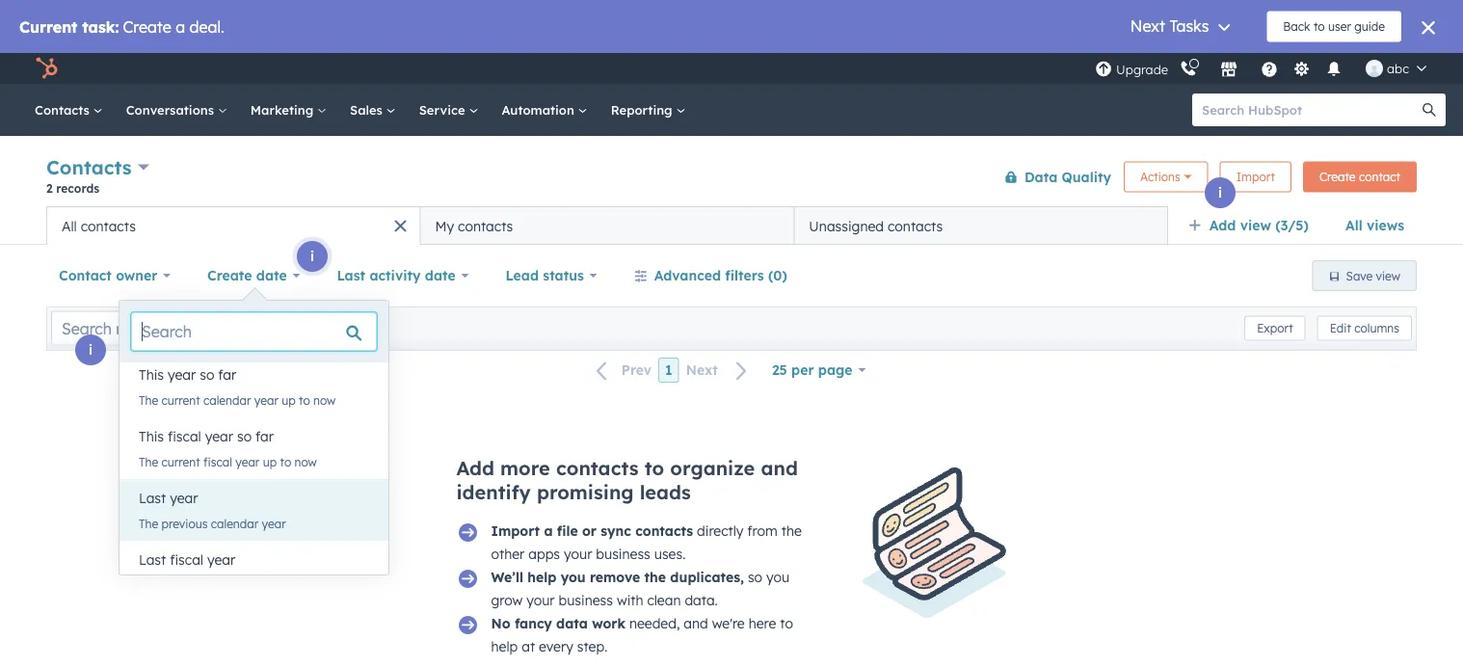 Task type: locate. For each thing, give the bounding box(es) containing it.
0 horizontal spatial add
[[457, 456, 495, 480]]

view inside button
[[1377, 269, 1401, 283]]

advanced filters (0) button
[[622, 256, 800, 295]]

current
[[162, 393, 200, 407], [162, 455, 200, 469]]

1 horizontal spatial your
[[564, 546, 592, 563]]

view right "save"
[[1377, 269, 1401, 283]]

i button up add view (3/5)
[[1205, 177, 1236, 208]]

help image
[[1261, 62, 1279, 79]]

0 horizontal spatial your
[[527, 592, 555, 609]]

3 the from the top
[[139, 516, 158, 531]]

last up previous
[[139, 490, 166, 507]]

this down "search name, phone, email addresses, or company" search field
[[139, 366, 164, 383]]

this for this fiscal year so far
[[139, 428, 164, 445]]

contact
[[59, 267, 112, 284]]

sync
[[601, 523, 632, 539]]

lead
[[506, 267, 539, 284]]

add left more
[[457, 456, 495, 480]]

1 vertical spatial so
[[237, 428, 252, 445]]

all views
[[1346, 217, 1405, 234]]

Search HubSpot search field
[[1193, 94, 1429, 126]]

fiscal
[[168, 428, 201, 445], [203, 455, 232, 469], [170, 552, 203, 568]]

owner
[[116, 267, 157, 284]]

create date
[[207, 267, 287, 284]]

0 vertical spatial business
[[596, 546, 651, 563]]

i down all contacts button
[[310, 248, 314, 265]]

all left views
[[1346, 217, 1363, 234]]

last year the previous calendar year
[[139, 490, 286, 531]]

automation
[[502, 102, 578, 118]]

unassigned contacts button
[[794, 206, 1168, 245]]

last for last fiscal year
[[139, 552, 166, 568]]

1 vertical spatial and
[[684, 615, 709, 632]]

1 vertical spatial business
[[559, 592, 613, 609]]

import up add view (3/5)
[[1237, 170, 1276, 184]]

this for this year so far
[[139, 366, 164, 383]]

all views link
[[1333, 206, 1417, 245]]

to inside needed, and we're here to help at every step.
[[780, 615, 793, 632]]

1 vertical spatial this
[[139, 428, 164, 445]]

upgrade
[[1117, 62, 1169, 78]]

filters
[[725, 267, 764, 284]]

data
[[556, 615, 588, 632]]

25
[[772, 362, 788, 378]]

calling icon button
[[1173, 56, 1205, 81]]

search button
[[1414, 94, 1446, 126]]

unassigned
[[809, 217, 884, 234]]

my
[[435, 217, 454, 234]]

0 vertical spatial up
[[282, 393, 296, 407]]

business inside directly from the other apps your business uses.
[[596, 546, 651, 563]]

a
[[544, 523, 553, 539]]

this up previous
[[139, 428, 164, 445]]

1 vertical spatial help
[[491, 638, 518, 655]]

0 horizontal spatial so
[[200, 366, 214, 383]]

1 horizontal spatial and
[[761, 456, 798, 480]]

contacts down hubspot link
[[35, 102, 93, 118]]

2 vertical spatial i button
[[75, 335, 106, 365]]

fiscal down previous
[[170, 552, 203, 568]]

to inside this year so far the current calendar year up to now
[[299, 393, 310, 407]]

1 vertical spatial current
[[162, 455, 200, 469]]

last left the activity
[[337, 267, 366, 284]]

2 this from the top
[[139, 428, 164, 445]]

you down "from"
[[767, 569, 790, 586]]

(0)
[[769, 267, 788, 284]]

1 horizontal spatial view
[[1377, 269, 1401, 283]]

date right the activity
[[425, 267, 456, 284]]

1 horizontal spatial date
[[425, 267, 456, 284]]

edit columns
[[1330, 321, 1400, 336]]

1 vertical spatial calendar
[[211, 516, 259, 531]]

contact owner
[[59, 267, 157, 284]]

calendar inside this year so far the current calendar year up to now
[[203, 393, 251, 407]]

1 vertical spatial import
[[491, 523, 540, 539]]

to right here
[[780, 615, 793, 632]]

year down this year so far the current calendar year up to now
[[205, 428, 233, 445]]

1 vertical spatial the
[[645, 569, 666, 586]]

and
[[761, 456, 798, 480], [684, 615, 709, 632]]

0 horizontal spatial and
[[684, 615, 709, 632]]

1 horizontal spatial i
[[310, 248, 314, 265]]

advanced filters (0)
[[654, 267, 788, 284]]

automation link
[[490, 84, 599, 136]]

so down this year so far the current calendar year up to now
[[237, 428, 252, 445]]

create contact button
[[1304, 162, 1417, 192]]

year up previous
[[170, 490, 198, 507]]

2 vertical spatial the
[[139, 516, 158, 531]]

2 vertical spatial fiscal
[[170, 552, 203, 568]]

this
[[139, 366, 164, 383], [139, 428, 164, 445]]

0 vertical spatial view
[[1241, 217, 1272, 234]]

year up this fiscal year so far button
[[254, 393, 279, 407]]

1 horizontal spatial i button
[[297, 241, 328, 272]]

calendar up this fiscal year so far button
[[203, 393, 251, 407]]

0 vertical spatial your
[[564, 546, 592, 563]]

1 vertical spatial i
[[310, 248, 314, 265]]

you inside so you grow your business with clean data.
[[767, 569, 790, 586]]

more
[[501, 456, 550, 480]]

fiscal down this year so far the current calendar year up to now
[[168, 428, 201, 445]]

0 vertical spatial i button
[[1205, 177, 1236, 208]]

sales
[[350, 102, 386, 118]]

create left contact
[[1320, 170, 1356, 184]]

i button down the contact
[[75, 335, 106, 365]]

0 vertical spatial last
[[337, 267, 366, 284]]

all for all contacts
[[62, 217, 77, 234]]

create down all contacts button
[[207, 267, 252, 284]]

import inside button
[[1237, 170, 1276, 184]]

0 vertical spatial the
[[139, 393, 158, 407]]

and inside add more contacts to organize and identify promising leads
[[761, 456, 798, 480]]

1 horizontal spatial up
[[282, 393, 296, 407]]

0 horizontal spatial import
[[491, 523, 540, 539]]

all down 2 records
[[62, 217, 77, 234]]

at
[[522, 638, 535, 655]]

1 vertical spatial your
[[527, 592, 555, 609]]

year down last year the previous calendar year
[[207, 552, 235, 568]]

2 the from the top
[[139, 455, 158, 469]]

your down file
[[564, 546, 592, 563]]

all inside the all views link
[[1346, 217, 1363, 234]]

marketing link
[[239, 84, 338, 136]]

all contacts
[[62, 217, 136, 234]]

view for add
[[1241, 217, 1272, 234]]

1 you from the left
[[561, 569, 586, 586]]

export button
[[1245, 316, 1306, 341]]

1 vertical spatial i button
[[297, 241, 328, 272]]

create contact
[[1320, 170, 1401, 184]]

1 date from the left
[[256, 267, 287, 284]]

help inside needed, and we're here to help at every step.
[[491, 638, 518, 655]]

help down "apps"
[[528, 569, 557, 586]]

now up last year button at the bottom left
[[295, 455, 317, 469]]

the up clean
[[645, 569, 666, 586]]

1 all from the left
[[1346, 217, 1363, 234]]

last
[[337, 267, 366, 284], [139, 490, 166, 507], [139, 552, 166, 568]]

0 vertical spatial this
[[139, 366, 164, 383]]

1 horizontal spatial so
[[237, 428, 252, 445]]

2 horizontal spatial so
[[748, 569, 763, 586]]

1 vertical spatial up
[[263, 455, 277, 469]]

2 all from the left
[[62, 217, 77, 234]]

contacts for unassigned contacts
[[888, 217, 943, 234]]

to left the organize
[[645, 456, 664, 480]]

so down "search name, phone, email addresses, or company" search field
[[200, 366, 214, 383]]

hubspot link
[[23, 57, 72, 80]]

promising
[[537, 480, 634, 504]]

last fiscal year button
[[120, 541, 389, 580]]

to up last year button at the bottom left
[[280, 455, 291, 469]]

conversations link
[[114, 84, 239, 136]]

the inside this fiscal year so far the current fiscal year up to now
[[139, 455, 158, 469]]

2 vertical spatial last
[[139, 552, 166, 568]]

last inside button
[[139, 552, 166, 568]]

1 horizontal spatial import
[[1237, 170, 1276, 184]]

contacts down records
[[81, 217, 136, 234]]

0 vertical spatial the
[[782, 523, 802, 539]]

fiscal inside button
[[170, 552, 203, 568]]

no fancy data work
[[491, 615, 626, 632]]

0 vertical spatial now
[[313, 393, 336, 407]]

import for import a file or sync contacts
[[491, 523, 540, 539]]

current up last year the previous calendar year
[[162, 455, 200, 469]]

1 vertical spatial the
[[139, 455, 158, 469]]

now up this fiscal year so far button
[[313, 393, 336, 407]]

pagination navigation
[[585, 358, 760, 383]]

1 current from the top
[[162, 393, 200, 407]]

all inside all contacts button
[[62, 217, 77, 234]]

add inside add more contacts to organize and identify promising leads
[[457, 456, 495, 480]]

1 vertical spatial view
[[1377, 269, 1401, 283]]

view for save
[[1377, 269, 1401, 283]]

1 vertical spatial create
[[207, 267, 252, 284]]

identify
[[457, 480, 531, 504]]

add down the import button
[[1210, 217, 1237, 234]]

the right "from"
[[782, 523, 802, 539]]

Search name, phone, email addresses, or company search field
[[51, 311, 279, 346]]

search image
[[1423, 103, 1437, 117]]

data
[[1025, 168, 1058, 185]]

help
[[528, 569, 557, 586], [491, 638, 518, 655]]

i up add view (3/5) popup button
[[1219, 184, 1223, 201]]

and inside needed, and we're here to help at every step.
[[684, 615, 709, 632]]

this inside this fiscal year so far the current fiscal year up to now
[[139, 428, 164, 445]]

data.
[[685, 592, 718, 609]]

0 vertical spatial current
[[162, 393, 200, 407]]

last fiscal year
[[139, 552, 235, 568]]

25 per page
[[772, 362, 853, 378]]

my contacts button
[[420, 206, 794, 245]]

contacts right unassigned
[[888, 217, 943, 234]]

year up last fiscal year button at the left
[[262, 516, 286, 531]]

date up search search box
[[256, 267, 287, 284]]

0 horizontal spatial help
[[491, 638, 518, 655]]

last down previous
[[139, 552, 166, 568]]

all for all views
[[1346, 217, 1363, 234]]

last inside last year the previous calendar year
[[139, 490, 166, 507]]

business up we'll help you remove the duplicates,
[[596, 546, 651, 563]]

0 horizontal spatial i
[[89, 341, 93, 358]]

contacts right my
[[458, 217, 513, 234]]

contacts
[[35, 102, 93, 118], [46, 155, 132, 179]]

0 horizontal spatial date
[[256, 267, 287, 284]]

0 vertical spatial and
[[761, 456, 798, 480]]

1 this from the top
[[139, 366, 164, 383]]

1 horizontal spatial all
[[1346, 217, 1363, 234]]

no
[[491, 615, 511, 632]]

the up last year the previous calendar year
[[139, 455, 158, 469]]

i button right create date
[[297, 241, 328, 272]]

0 vertical spatial add
[[1210, 217, 1237, 234]]

calendar
[[203, 393, 251, 407], [211, 516, 259, 531]]

1 vertical spatial far
[[256, 428, 274, 445]]

0 horizontal spatial create
[[207, 267, 252, 284]]

up inside this fiscal year so far the current fiscal year up to now
[[263, 455, 277, 469]]

1 vertical spatial contacts
[[46, 155, 132, 179]]

i down the contact
[[89, 341, 93, 358]]

1 horizontal spatial add
[[1210, 217, 1237, 234]]

so inside this fiscal year so far the current fiscal year up to now
[[237, 428, 252, 445]]

date
[[256, 267, 287, 284], [425, 267, 456, 284]]

0 vertical spatial so
[[200, 366, 214, 383]]

this fiscal year so far button
[[120, 418, 389, 456]]

fiscal up last year the previous calendar year
[[203, 455, 232, 469]]

current inside this fiscal year so far the current fiscal year up to now
[[162, 455, 200, 469]]

settings image
[[1294, 61, 1311, 79]]

view inside popup button
[[1241, 217, 1272, 234]]

1 the from the top
[[139, 393, 158, 407]]

calendar up last fiscal year button at the left
[[211, 516, 259, 531]]

1 horizontal spatial the
[[782, 523, 802, 539]]

1 vertical spatial now
[[295, 455, 317, 469]]

import up other
[[491, 523, 540, 539]]

lead status
[[506, 267, 584, 284]]

your
[[564, 546, 592, 563], [527, 592, 555, 609]]

far down this year so far the current calendar year up to now
[[256, 428, 274, 445]]

view
[[1241, 217, 1272, 234], [1377, 269, 1401, 283]]

contacts for all contacts
[[81, 217, 136, 234]]

0 vertical spatial import
[[1237, 170, 1276, 184]]

2 vertical spatial i
[[89, 341, 93, 358]]

your up fancy on the left of the page
[[527, 592, 555, 609]]

calling icon image
[[1180, 61, 1198, 78]]

import
[[1237, 170, 1276, 184], [491, 523, 540, 539]]

far down search search box
[[218, 366, 236, 383]]

2 current from the top
[[162, 455, 200, 469]]

up up last year button at the bottom left
[[263, 455, 277, 469]]

contact owner button
[[46, 256, 183, 295]]

up up this fiscal year so far button
[[282, 393, 296, 407]]

create inside 'create date' popup button
[[207, 267, 252, 284]]

and down data. on the bottom left of page
[[684, 615, 709, 632]]

create for create date
[[207, 267, 252, 284]]

notifications button
[[1318, 53, 1351, 84]]

you
[[561, 569, 586, 586], [767, 569, 790, 586]]

0 horizontal spatial far
[[218, 366, 236, 383]]

1 horizontal spatial create
[[1320, 170, 1356, 184]]

to inside this fiscal year so far the current fiscal year up to now
[[280, 455, 291, 469]]

contacts up import a file or sync contacts
[[556, 456, 639, 480]]

0 horizontal spatial view
[[1241, 217, 1272, 234]]

contacts up records
[[46, 155, 132, 179]]

2 vertical spatial so
[[748, 569, 763, 586]]

1
[[665, 362, 673, 378]]

0 vertical spatial calendar
[[203, 393, 251, 407]]

far inside this year so far the current calendar year up to now
[[218, 366, 236, 383]]

every
[[539, 638, 574, 655]]

the left previous
[[139, 516, 158, 531]]

last inside popup button
[[337, 267, 366, 284]]

business up the data
[[559, 592, 613, 609]]

1 horizontal spatial far
[[256, 428, 274, 445]]

and up "from"
[[761, 456, 798, 480]]

import a file or sync contacts
[[491, 523, 693, 539]]

menu
[[1094, 53, 1441, 84]]

0 vertical spatial fiscal
[[168, 428, 201, 445]]

0 horizontal spatial i button
[[75, 335, 106, 365]]

1 vertical spatial last
[[139, 490, 166, 507]]

1 vertical spatial add
[[457, 456, 495, 480]]

current up this fiscal year so far the current fiscal year up to now
[[162, 393, 200, 407]]

0 vertical spatial far
[[218, 366, 236, 383]]

the down "search name, phone, email addresses, or company" search field
[[139, 393, 158, 407]]

0 horizontal spatial all
[[62, 217, 77, 234]]

you left remove
[[561, 569, 586, 586]]

last for last year the previous calendar year
[[139, 490, 166, 507]]

add for add more contacts to organize and identify promising leads
[[457, 456, 495, 480]]

add inside popup button
[[1210, 217, 1237, 234]]

view left the (3/5)
[[1241, 217, 1272, 234]]

0 horizontal spatial you
[[561, 569, 586, 586]]

we're
[[712, 615, 745, 632]]

year up last year button at the bottom left
[[235, 455, 260, 469]]

calendar inside last year the previous calendar year
[[211, 516, 259, 531]]

to up this fiscal year so far button
[[299, 393, 310, 407]]

0 vertical spatial create
[[1320, 170, 1356, 184]]

0 horizontal spatial up
[[263, 455, 277, 469]]

list box
[[120, 356, 389, 603]]

2 you from the left
[[767, 569, 790, 586]]

1 horizontal spatial you
[[767, 569, 790, 586]]

this inside this year so far the current calendar year up to now
[[139, 366, 164, 383]]

help down the no
[[491, 638, 518, 655]]

contacts up the uses.
[[636, 523, 693, 539]]

0 vertical spatial i
[[1219, 184, 1223, 201]]

menu containing abc
[[1094, 53, 1441, 84]]

all
[[1346, 217, 1363, 234], [62, 217, 77, 234]]

so up here
[[748, 569, 763, 586]]

now
[[313, 393, 336, 407], [295, 455, 317, 469]]

marketplaces button
[[1209, 53, 1250, 84]]

1 horizontal spatial help
[[528, 569, 557, 586]]

here
[[749, 615, 777, 632]]

create inside create contact button
[[1320, 170, 1356, 184]]



Task type: vqa. For each thing, say whether or not it's contained in the screenshot.
calendar to the bottom
yes



Task type: describe. For each thing, give the bounding box(es) containing it.
work
[[592, 615, 626, 632]]

last for last activity date
[[337, 267, 366, 284]]

to inside add more contacts to organize and identify promising leads
[[645, 456, 664, 480]]

remove
[[590, 569, 641, 586]]

0 horizontal spatial the
[[645, 569, 666, 586]]

all contacts button
[[46, 206, 420, 245]]

0 vertical spatial help
[[528, 569, 557, 586]]

your inside directly from the other apps your business uses.
[[564, 546, 592, 563]]

contacts inside add more contacts to organize and identify promising leads
[[556, 456, 639, 480]]

prev
[[622, 362, 652, 379]]

so inside so you grow your business with clean data.
[[748, 569, 763, 586]]

create date button
[[195, 256, 313, 295]]

year down "search name, phone, email addresses, or company" search field
[[168, 366, 196, 383]]

prev button
[[585, 358, 659, 383]]

save view
[[1347, 269, 1401, 283]]

service link
[[408, 84, 490, 136]]

data quality button
[[992, 158, 1113, 196]]

settings link
[[1290, 58, 1314, 79]]

quality
[[1062, 168, 1112, 185]]

far inside this fiscal year so far the current fiscal year up to now
[[256, 428, 274, 445]]

last activity date
[[337, 267, 456, 284]]

2 date from the left
[[425, 267, 456, 284]]

this year so far the current calendar year up to now
[[139, 366, 336, 407]]

contacts button
[[46, 153, 150, 181]]

needed, and we're here to help at every step.
[[491, 615, 793, 655]]

add for add view (3/5)
[[1210, 217, 1237, 234]]

views
[[1367, 217, 1405, 234]]

create for create contact
[[1320, 170, 1356, 184]]

fancy
[[515, 615, 552, 632]]

add more contacts to organize and identify promising leads
[[457, 456, 798, 504]]

import for import
[[1237, 170, 1276, 184]]

now inside this year so far the current calendar year up to now
[[313, 393, 336, 407]]

we'll
[[491, 569, 524, 586]]

2 horizontal spatial i
[[1219, 184, 1223, 201]]

contacts link
[[23, 84, 114, 136]]

status
[[543, 267, 584, 284]]

abc button
[[1355, 53, 1439, 84]]

the inside this year so far the current calendar year up to now
[[139, 393, 158, 407]]

we'll help you remove the duplicates,
[[491, 569, 744, 586]]

(3/5)
[[1276, 217, 1309, 234]]

0 vertical spatial contacts
[[35, 102, 93, 118]]

next
[[686, 362, 718, 379]]

edit
[[1330, 321, 1352, 336]]

conversations
[[126, 102, 218, 118]]

fiscal for last fiscal year
[[170, 552, 203, 568]]

with
[[617, 592, 644, 609]]

last activity date button
[[324, 256, 482, 295]]

save
[[1347, 269, 1373, 283]]

activity
[[370, 267, 421, 284]]

list box containing this year so far
[[120, 356, 389, 603]]

25 per page button
[[760, 351, 879, 390]]

uses.
[[654, 546, 686, 563]]

so inside this year so far the current calendar year up to now
[[200, 366, 214, 383]]

now inside this fiscal year so far the current fiscal year up to now
[[295, 455, 317, 469]]

the inside directly from the other apps your business uses.
[[782, 523, 802, 539]]

leads
[[640, 480, 691, 504]]

actions
[[1141, 170, 1181, 184]]

notifications image
[[1326, 62, 1343, 79]]

1 button
[[659, 358, 679, 383]]

records
[[56, 181, 99, 195]]

your inside so you grow your business with clean data.
[[527, 592, 555, 609]]

reporting link
[[599, 84, 698, 136]]

add view (3/5)
[[1210, 217, 1309, 234]]

abc
[[1388, 60, 1410, 76]]

directly
[[697, 523, 744, 539]]

marketplaces image
[[1221, 62, 1238, 79]]

year inside button
[[207, 552, 235, 568]]

contacts for my contacts
[[458, 217, 513, 234]]

up inside this year so far the current calendar year up to now
[[282, 393, 296, 407]]

export
[[1257, 321, 1294, 336]]

current inside this year so far the current calendar year up to now
[[162, 393, 200, 407]]

advanced
[[654, 267, 721, 284]]

so you grow your business with clean data.
[[491, 569, 790, 609]]

service
[[419, 102, 469, 118]]

contacts banner
[[46, 152, 1417, 206]]

previous
[[162, 516, 208, 531]]

file
[[557, 523, 578, 539]]

clean
[[647, 592, 681, 609]]

1 vertical spatial fiscal
[[203, 455, 232, 469]]

needed,
[[630, 615, 680, 632]]

duplicates,
[[670, 569, 744, 586]]

last year button
[[120, 479, 389, 518]]

edit columns button
[[1318, 316, 1413, 341]]

contacts inside popup button
[[46, 155, 132, 179]]

my contacts
[[435, 217, 513, 234]]

Search search field
[[131, 312, 377, 351]]

fiscal for this fiscal year so far the current fiscal year up to now
[[168, 428, 201, 445]]

upgrade image
[[1095, 61, 1113, 79]]

apps
[[529, 546, 560, 563]]

2
[[46, 181, 53, 195]]

help button
[[1254, 53, 1286, 84]]

other
[[491, 546, 525, 563]]

lead status button
[[493, 256, 610, 295]]

per
[[792, 362, 814, 378]]

business inside so you grow your business with clean data.
[[559, 592, 613, 609]]

add view (3/5) button
[[1176, 206, 1333, 245]]

columns
[[1355, 321, 1400, 336]]

or
[[582, 523, 597, 539]]

this year so far button
[[120, 356, 389, 394]]

hubspot image
[[35, 57, 58, 80]]

the inside last year the previous calendar year
[[139, 516, 158, 531]]

organize
[[670, 456, 755, 480]]

gary orlando image
[[1366, 60, 1384, 77]]

2 horizontal spatial i button
[[1205, 177, 1236, 208]]

this fiscal year so far the current fiscal year up to now
[[139, 428, 317, 469]]



